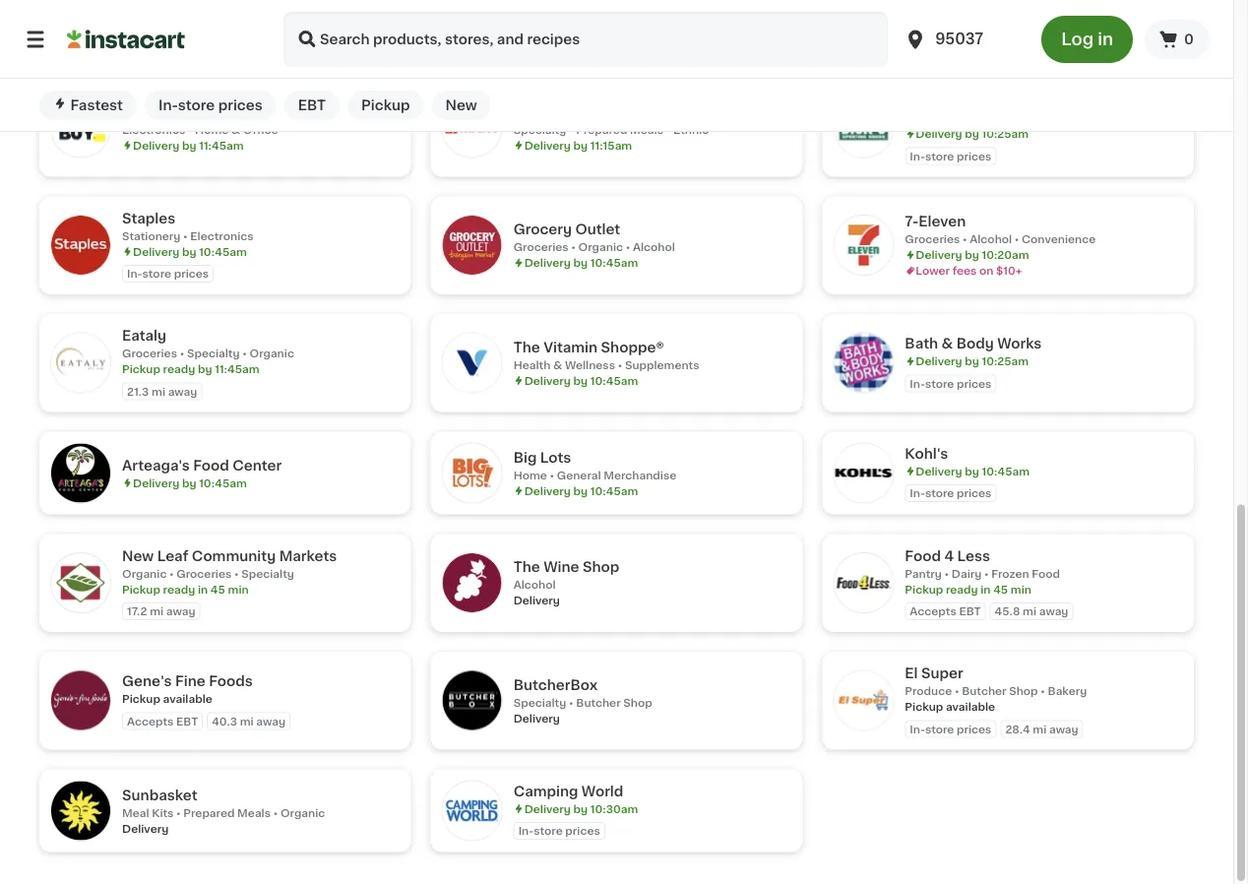 Task type: vqa. For each thing, say whether or not it's contained in the screenshot.
Delivery inside the Sunbasket Meal Kits • Prepared Meals • Organic Delivery
yes



Task type: describe. For each thing, give the bounding box(es) containing it.
prices down "bath & body works"
[[957, 379, 992, 389]]

groceries inside new leaf community markets organic • groceries • specialty pickup ready in 45 min
[[177, 569, 232, 579]]

• inside the vitamin shoppe® health & wellness • supplements
[[618, 360, 623, 371]]

fees
[[953, 266, 977, 277]]

best buy electronics • home & office
[[122, 105, 278, 136]]

bath
[[905, 337, 939, 351]]

shop inside butcherbox specialty • butcher shop delivery
[[624, 698, 653, 709]]

delivery inside butcherbox specialty • butcher shop delivery
[[514, 714, 560, 724]]

1 vertical spatial sporting
[[905, 113, 954, 124]]

45.8 mi away
[[995, 607, 1069, 617]]

accepts ebt for 40.3 mi away
[[127, 716, 198, 727]]

1 horizontal spatial food
[[905, 549, 942, 563]]

7-
[[905, 215, 919, 229]]

2 in-store prices link from the left
[[823, 0, 1195, 59]]

0 vertical spatial goods
[[1024, 94, 1072, 108]]

the vitamin shoppe® health & wellness • supplements
[[514, 341, 700, 371]]

delivery by 10:30am
[[525, 804, 638, 815]]

vitamin
[[544, 341, 598, 355]]

specialty inside eataly groceries • specialty • organic pickup ready by 11:45am
[[187, 349, 240, 359]]

super
[[922, 667, 964, 681]]

bakery
[[1048, 686, 1088, 697]]

10:45am for grocery outlet
[[591, 258, 639, 269]]

sunbasket
[[122, 789, 198, 803]]

mi for 45.8
[[1023, 607, 1037, 617]]

sunbasket meal kits • prepared meals • organic delivery
[[122, 789, 325, 835]]

works
[[998, 337, 1042, 351]]

• inside staples stationery • electronics
[[183, 231, 188, 242]]

4
[[945, 549, 954, 563]]

kits
[[152, 808, 174, 819]]

0
[[1185, 33, 1195, 46]]

fine
[[175, 675, 206, 689]]

ebt button
[[284, 91, 340, 120]]

mi for 21.3
[[152, 386, 165, 397]]

• inside best buy electronics • home & office
[[188, 125, 192, 136]]

meals inside sunbasket meal kits • prepared meals • organic delivery
[[237, 808, 271, 819]]

store inside button
[[178, 98, 215, 112]]

bath & body works image
[[835, 334, 894, 393]]

10:30am
[[591, 804, 638, 815]]

delivery by 10:45am down arteaga's food center
[[133, 478, 247, 489]]

10:45am for the vitamin shoppe®
[[591, 376, 639, 387]]

world
[[582, 785, 624, 799]]

shop inside the wine shop alcohol delivery
[[583, 561, 620, 575]]

1 in-store prices link from the left
[[39, 0, 411, 59]]

best
[[122, 105, 155, 119]]

0 button
[[1145, 20, 1210, 59]]

11:45am inside eataly groceries • specialty • organic pickup ready by 11:45am
[[215, 364, 260, 375]]

$10+
[[997, 266, 1023, 277]]

on
[[980, 266, 994, 277]]

delivery by 10:20am
[[916, 250, 1030, 261]]

center
[[233, 459, 282, 473]]

the for the vitamin shoppe®
[[514, 341, 540, 355]]

ebt inside 'ebt' button
[[298, 98, 326, 112]]

stationery
[[122, 231, 181, 242]]

the wine shop image
[[443, 554, 502, 613]]

produce
[[905, 686, 953, 697]]

• inside big lots home • general merchandise
[[550, 470, 555, 481]]

el
[[905, 667, 918, 681]]

big
[[514, 451, 537, 465]]

ready for food
[[946, 584, 979, 595]]

wine
[[544, 561, 580, 575]]

ebt for 40.3 mi away
[[176, 716, 198, 727]]

1 vertical spatial goods
[[957, 113, 994, 124]]

mi for 17.2
[[150, 607, 164, 617]]

95037
[[936, 32, 984, 46]]

in for markets
[[198, 584, 208, 595]]

available inside gene's fine foods pickup available
[[163, 694, 213, 705]]

frozen
[[992, 569, 1030, 579]]

10:20am
[[982, 250, 1030, 261]]

organic inside eataly groceries • specialty • organic pickup ready by 11:45am
[[250, 349, 294, 359]]

10:45am down arteaga's food center
[[199, 478, 247, 489]]

organic inside the 'grocery outlet groceries • organic • alcohol'
[[579, 242, 623, 253]]

groceries inside eataly groceries • specialty • organic pickup ready by 11:45am
[[122, 349, 177, 359]]

the wine shop alcohol delivery
[[514, 561, 620, 607]]

min for community
[[228, 584, 249, 595]]

wellness
[[565, 360, 616, 371]]

kohl's
[[905, 447, 949, 461]]

fastest
[[70, 98, 123, 112]]

ready inside eataly groceries • specialty • organic pickup ready by 11:45am
[[163, 364, 195, 375]]

el super produce • butcher shop • bakery pickup available
[[905, 667, 1088, 713]]

arteaga's food center image
[[51, 444, 110, 503]]

21.3 mi away
[[127, 386, 197, 397]]

the for the wine shop
[[514, 561, 540, 575]]

camping
[[514, 785, 579, 799]]

log
[[1062, 31, 1094, 48]]

log in button
[[1042, 16, 1134, 63]]

delivery by 11:15am
[[525, 140, 632, 151]]

foods
[[209, 675, 253, 689]]

accepts ebt for 45.8 mi away
[[910, 607, 981, 617]]

specialty • prepared meals • ethnic
[[514, 125, 709, 136]]

0 vertical spatial prepared
[[576, 125, 628, 136]]

dick's sporting goods sporting goods
[[905, 94, 1072, 124]]

prices down staples stationery • electronics
[[174, 269, 209, 280]]

delivery by 11:45am
[[133, 140, 244, 151]]

prices up the specialty • prepared meals • ethnic
[[566, 33, 601, 44]]

pickup inside el super produce • butcher shop • bakery pickup available
[[905, 702, 944, 713]]

in for pantry
[[981, 584, 991, 595]]

shoppe®
[[601, 341, 664, 355]]

butcher inside butcherbox specialty • butcher shop delivery
[[576, 698, 621, 709]]

new button
[[432, 91, 491, 120]]

delivery by 10:45am down kohl's
[[916, 466, 1030, 477]]

health
[[514, 360, 551, 371]]

the vitamin shoppe® image
[[443, 334, 502, 393]]

office
[[243, 125, 278, 136]]

arteaga's food center
[[122, 459, 282, 473]]

& inside the vitamin shoppe® health & wellness • supplements
[[554, 360, 563, 371]]

delivery by 10:45am for grocery outlet
[[525, 258, 639, 269]]

camping world
[[514, 785, 624, 799]]

fastest button
[[39, 91, 137, 120]]

specialty inside new leaf community markets organic • groceries • specialty pickup ready in 45 min
[[242, 569, 294, 579]]

in-store prices button
[[145, 91, 276, 120]]

main content containing dick's sporting goods
[[0, 0, 1234, 884]]

ebt for 45.8 mi away
[[960, 607, 981, 617]]

28.4 mi away
[[1006, 724, 1079, 735]]

organic inside sunbasket meal kits • prepared meals • organic delivery
[[281, 808, 325, 819]]

in- inside in-store prices button
[[159, 98, 178, 112]]

supplements
[[625, 360, 700, 371]]

leaf
[[157, 549, 189, 563]]

10:45am up the less
[[982, 466, 1030, 477]]

bath & body works
[[905, 337, 1042, 351]]

dick's
[[905, 94, 956, 108]]

new for new leaf community markets organic • groceries • specialty pickup ready in 45 min
[[122, 549, 154, 563]]

1 vertical spatial delivery by 10:25am
[[916, 129, 1029, 140]]

body
[[957, 337, 994, 351]]

away for 17.2 mi away
[[166, 607, 196, 617]]

convenience
[[1022, 235, 1096, 245]]

45.8
[[995, 607, 1021, 617]]

prices left '28.4'
[[957, 724, 992, 735]]

pickup inside eataly groceries • specialty • organic pickup ready by 11:45am
[[122, 364, 160, 375]]

electronics inside staples stationery • electronics
[[190, 231, 254, 242]]

prices inside in-store prices button
[[218, 98, 263, 112]]

28.4
[[1006, 724, 1031, 735]]

delivery by 10:45am for big lots
[[525, 486, 639, 497]]

11:15am
[[591, 140, 632, 151]]

staples stationery • electronics
[[122, 212, 254, 242]]

Search field
[[284, 12, 888, 67]]

grocery outlet groceries • organic • alcohol
[[514, 223, 675, 253]]

butcherbox specialty • butcher shop delivery
[[514, 679, 653, 724]]

10:45am for big lots
[[591, 486, 639, 497]]

el super image
[[835, 672, 894, 731]]

pickup inside button
[[361, 98, 410, 112]]

alcohol inside the wine shop alcohol delivery
[[514, 580, 556, 591]]

7-eleven groceries • alcohol • convenience
[[905, 215, 1096, 245]]

delivery by 10:45am for staples
[[133, 247, 247, 257]]

2 vertical spatial 10:25am
[[982, 356, 1029, 367]]

2 horizontal spatial food
[[1032, 569, 1061, 579]]

organic inside new leaf community markets organic • groceries • specialty pickup ready in 45 min
[[122, 569, 167, 579]]

pickup button
[[348, 91, 424, 120]]

log in
[[1062, 31, 1114, 48]]



Task type: locate. For each thing, give the bounding box(es) containing it.
0 horizontal spatial in
[[198, 584, 208, 595]]

eleven
[[919, 215, 967, 229]]

45 inside new leaf community markets organic • groceries • specialty pickup ready in 45 min
[[211, 584, 225, 595]]

pickup down gene's
[[122, 694, 160, 705]]

alcohol inside the 7-eleven groceries • alcohol • convenience
[[970, 235, 1013, 245]]

1 horizontal spatial alcohol
[[633, 242, 675, 253]]

1 horizontal spatial ebt
[[298, 98, 326, 112]]

1 vertical spatial &
[[942, 337, 954, 351]]

the inside the wine shop alcohol delivery
[[514, 561, 540, 575]]

dairy
[[952, 569, 982, 579]]

ebt left 45.8
[[960, 607, 981, 617]]

45 down frozen
[[994, 584, 1009, 595]]

min inside food 4 less pantry • dairy • frozen food pickup ready in 45 min
[[1011, 584, 1032, 595]]

new right pickup button
[[446, 98, 477, 112]]

0 horizontal spatial alcohol
[[514, 580, 556, 591]]

10:45am down staples stationery • electronics
[[199, 247, 247, 257]]

0 horizontal spatial in-store prices link
[[39, 0, 411, 59]]

groceries down 'grocery'
[[514, 242, 569, 253]]

1 horizontal spatial meals
[[630, 125, 664, 136]]

2 vertical spatial delivery by 10:25am
[[916, 356, 1029, 367]]

in inside food 4 less pantry • dairy • frozen food pickup ready in 45 min
[[981, 584, 991, 595]]

gene's
[[122, 675, 172, 689]]

2 vertical spatial shop
[[624, 698, 653, 709]]

the inside the vitamin shoppe® health & wellness • supplements
[[514, 341, 540, 355]]

away for 28.4 mi away
[[1050, 724, 1079, 735]]

&
[[231, 125, 240, 136], [942, 337, 954, 351], [554, 360, 563, 371]]

0 horizontal spatial electronics
[[122, 125, 185, 136]]

specialty down butcherbox
[[514, 698, 567, 709]]

prices up dick's sporting goods sporting goods
[[957, 33, 992, 44]]

45 inside food 4 less pantry • dairy • frozen food pickup ready in 45 min
[[994, 584, 1009, 595]]

0 vertical spatial accepts
[[910, 607, 957, 617]]

in-store prices inside button
[[159, 98, 263, 112]]

•
[[188, 125, 192, 136], [569, 125, 574, 136], [666, 125, 671, 136], [183, 231, 188, 242], [963, 235, 968, 245], [1015, 235, 1020, 245], [572, 242, 576, 253], [626, 242, 631, 253], [180, 349, 184, 359], [243, 349, 247, 359], [618, 360, 623, 371], [550, 470, 555, 481], [169, 569, 174, 579], [234, 569, 239, 579], [945, 569, 950, 579], [985, 569, 989, 579], [955, 686, 960, 697], [1041, 686, 1046, 697], [569, 698, 574, 709], [176, 808, 181, 819], [273, 808, 278, 819]]

delivery by 10:45am down staples stationery • electronics
[[133, 247, 247, 257]]

butcherbox
[[514, 679, 598, 692]]

min down frozen
[[1011, 584, 1032, 595]]

0 vertical spatial sporting
[[959, 94, 1021, 108]]

alcohol
[[970, 235, 1013, 245], [633, 242, 675, 253], [514, 580, 556, 591]]

0 horizontal spatial food
[[193, 459, 229, 473]]

min inside new leaf community markets organic • groceries • specialty pickup ready in 45 min
[[228, 584, 249, 595]]

big lots image
[[443, 444, 502, 503]]

1 horizontal spatial available
[[946, 702, 996, 713]]

pickup right 'ebt' button
[[361, 98, 410, 112]]

delivery inside the wine shop alcohol delivery
[[514, 596, 560, 607]]

10:45am down the 'grocery outlet groceries • organic • alcohol'
[[591, 258, 639, 269]]

lower fees on $10+
[[916, 266, 1023, 277]]

1 vertical spatial 11:45am
[[215, 364, 260, 375]]

prepared up '11:15am'
[[576, 125, 628, 136]]

2 horizontal spatial ebt
[[960, 607, 981, 617]]

in inside new leaf community markets organic • groceries • specialty pickup ready in 45 min
[[198, 584, 208, 595]]

electronics down best
[[122, 125, 185, 136]]

shop right wine
[[583, 561, 620, 575]]

prepared inside sunbasket meal kits • prepared meals • organic delivery
[[183, 808, 235, 819]]

electronics right stationery
[[190, 231, 254, 242]]

2 horizontal spatial &
[[942, 337, 954, 351]]

outlet
[[576, 223, 621, 237]]

away right 45.8
[[1040, 607, 1069, 617]]

ebt down gene's fine foods pickup available
[[176, 716, 198, 727]]

& down 'vitamin'
[[554, 360, 563, 371]]

goods down log
[[1024, 94, 1072, 108]]

2 horizontal spatial in
[[1098, 31, 1114, 48]]

prepared
[[576, 125, 628, 136], [183, 808, 235, 819]]

0 horizontal spatial sporting
[[905, 113, 954, 124]]

& left the office
[[231, 125, 240, 136]]

new for new
[[446, 98, 477, 112]]

groceries inside the 'grocery outlet groceries • organic • alcohol'
[[514, 242, 569, 253]]

away right '40.3'
[[256, 716, 286, 727]]

food 4 less pantry • dairy • frozen food pickup ready in 45 min
[[905, 549, 1061, 595]]

new inside button
[[446, 98, 477, 112]]

accepts down pantry
[[910, 607, 957, 617]]

food 4 less image
[[835, 554, 894, 613]]

1 vertical spatial butcher
[[576, 698, 621, 709]]

butcher down butcherbox
[[576, 698, 621, 709]]

merchandise
[[604, 470, 677, 481]]

1 vertical spatial food
[[905, 549, 942, 563]]

eataly groceries • specialty • organic pickup ready by 11:45am
[[122, 329, 294, 375]]

1 the from the top
[[514, 341, 540, 355]]

prices down delivery by 10:30am
[[566, 826, 601, 837]]

0 horizontal spatial prepared
[[183, 808, 235, 819]]

in-store prices link up dick's sporting goods sporting goods
[[823, 0, 1195, 59]]

lots
[[540, 451, 572, 465]]

1 horizontal spatial home
[[514, 470, 547, 481]]

meals
[[630, 125, 664, 136], [237, 808, 271, 819]]

grocery
[[514, 223, 572, 237]]

pickup inside new leaf community markets organic • groceries • specialty pickup ready in 45 min
[[122, 584, 160, 595]]

accepts for 45.8 mi away
[[910, 607, 957, 617]]

groceries down community
[[177, 569, 232, 579]]

1 horizontal spatial sporting
[[959, 94, 1021, 108]]

delivery by 10:45am down the 'grocery outlet groceries • organic • alcohol'
[[525, 258, 639, 269]]

min for less
[[1011, 584, 1032, 595]]

mi for 28.4
[[1033, 724, 1047, 735]]

home inside best buy electronics • home & office
[[195, 125, 229, 136]]

0 horizontal spatial accepts ebt
[[127, 716, 198, 727]]

lower
[[916, 266, 950, 277]]

pantry
[[905, 569, 942, 579]]

0 horizontal spatial home
[[195, 125, 229, 136]]

2 horizontal spatial shop
[[1010, 686, 1039, 697]]

0 horizontal spatial ebt
[[176, 716, 198, 727]]

ebt left pickup button
[[298, 98, 326, 112]]

available
[[163, 694, 213, 705], [946, 702, 996, 713]]

1 95037 button from the left
[[896, 12, 1030, 67]]

accepts ebt down gene's fine foods pickup available
[[127, 716, 198, 727]]

45 down community
[[211, 584, 225, 595]]

specialty up delivery by 11:15am
[[514, 125, 567, 136]]

prices
[[174, 25, 209, 36], [566, 33, 601, 44], [957, 33, 992, 44], [218, 98, 263, 112], [957, 151, 992, 162], [174, 269, 209, 280], [957, 379, 992, 389], [957, 489, 992, 499], [957, 724, 992, 735], [566, 826, 601, 837]]

eataly
[[122, 329, 166, 343]]

0 horizontal spatial 45
[[211, 584, 225, 595]]

big lots home • general merchandise
[[514, 451, 677, 481]]

accepts
[[910, 607, 957, 617], [127, 716, 174, 727]]

• inside butcherbox specialty • butcher shop delivery
[[569, 698, 574, 709]]

ethnic
[[674, 125, 709, 136]]

ready down dairy
[[946, 584, 979, 595]]

1 vertical spatial shop
[[1010, 686, 1039, 697]]

& inside best buy electronics • home & office
[[231, 125, 240, 136]]

0 horizontal spatial available
[[163, 694, 213, 705]]

shop up world
[[624, 698, 653, 709]]

organic
[[579, 242, 623, 253], [250, 349, 294, 359], [122, 569, 167, 579], [281, 808, 325, 819]]

10:45am down merchandise
[[591, 486, 639, 497]]

staples image
[[51, 216, 110, 275]]

new leaf community markets image
[[51, 554, 110, 613]]

10:25am
[[591, 11, 638, 22], [982, 129, 1029, 140], [982, 356, 1029, 367]]

0 vertical spatial ebt
[[298, 98, 326, 112]]

1 horizontal spatial shop
[[624, 698, 653, 709]]

1 vertical spatial prepared
[[183, 808, 235, 819]]

2 the from the top
[[514, 561, 540, 575]]

0 horizontal spatial new
[[122, 549, 154, 563]]

10:45am down the vitamin shoppe® health & wellness • supplements
[[591, 376, 639, 387]]

1 vertical spatial home
[[514, 470, 547, 481]]

goods
[[1024, 94, 1072, 108], [957, 113, 994, 124]]

ready up 21.3 mi away
[[163, 364, 195, 375]]

meals up '11:15am'
[[630, 125, 664, 136]]

1 horizontal spatial accepts
[[910, 607, 957, 617]]

min down community
[[228, 584, 249, 595]]

mi right 45.8
[[1023, 607, 1037, 617]]

home inside big lots home • general merchandise
[[514, 470, 547, 481]]

away right 21.3
[[168, 386, 197, 397]]

delivery by 10:45am for the vitamin shoppe®
[[525, 376, 639, 387]]

1 horizontal spatial in
[[981, 584, 991, 595]]

alcohol inside the 'grocery outlet groceries • organic • alcohol'
[[633, 242, 675, 253]]

ebt
[[298, 98, 326, 112], [960, 607, 981, 617], [176, 716, 198, 727]]

& right bath on the right
[[942, 337, 954, 351]]

in-store prices link up in-store prices button
[[39, 0, 411, 59]]

1 horizontal spatial min
[[1011, 584, 1032, 595]]

pickup up 17.2
[[122, 584, 160, 595]]

buy
[[158, 105, 186, 119]]

food up pantry
[[905, 549, 942, 563]]

0 horizontal spatial accepts
[[127, 716, 174, 727]]

goods down '95037'
[[957, 113, 994, 124]]

1 horizontal spatial in-store prices link
[[823, 0, 1195, 59]]

away for 21.3 mi away
[[168, 386, 197, 397]]

sporting down dick's
[[905, 113, 954, 124]]

main content
[[0, 0, 1234, 884]]

away right 17.2
[[166, 607, 196, 617]]

0 vertical spatial delivery by 10:25am
[[525, 11, 638, 22]]

1 horizontal spatial accepts ebt
[[910, 607, 981, 617]]

1 horizontal spatial butcher
[[962, 686, 1007, 697]]

away for 40.3 mi away
[[256, 716, 286, 727]]

the up health at top
[[514, 341, 540, 355]]

away down 'bakery'
[[1050, 724, 1079, 735]]

2 horizontal spatial alcohol
[[970, 235, 1013, 245]]

shop up '28.4'
[[1010, 686, 1039, 697]]

0 vertical spatial accepts ebt
[[910, 607, 981, 617]]

away for 45.8 mi away
[[1040, 607, 1069, 617]]

new
[[446, 98, 477, 112], [122, 549, 154, 563]]

home down in-store prices button
[[195, 125, 229, 136]]

0 horizontal spatial min
[[228, 584, 249, 595]]

1 horizontal spatial 45
[[994, 584, 1009, 595]]

pickup down produce
[[905, 702, 944, 713]]

1 vertical spatial electronics
[[190, 231, 254, 242]]

0 horizontal spatial goods
[[957, 113, 994, 124]]

1 45 from the left
[[211, 584, 225, 595]]

pickup down pantry
[[905, 584, 944, 595]]

1 horizontal spatial new
[[446, 98, 477, 112]]

instacart logo image
[[67, 28, 185, 51]]

electronics inside best buy electronics • home & office
[[122, 125, 185, 136]]

0 vertical spatial butcher
[[962, 686, 1007, 697]]

kohl's image
[[835, 444, 894, 503]]

1 vertical spatial 10:25am
[[982, 129, 1029, 140]]

less
[[958, 549, 991, 563]]

45 for less
[[994, 584, 1009, 595]]

store
[[142, 25, 171, 36], [534, 33, 563, 44], [926, 33, 955, 44], [178, 98, 215, 112], [926, 151, 955, 162], [142, 269, 171, 280], [926, 379, 955, 389], [926, 489, 955, 499], [926, 724, 955, 735], [534, 826, 563, 837]]

delivery by 10:45am down general
[[525, 486, 639, 497]]

specialty inside butcherbox specialty • butcher shop delivery
[[514, 698, 567, 709]]

home
[[195, 125, 229, 136], [514, 470, 547, 481]]

0 horizontal spatial shop
[[583, 561, 620, 575]]

pickup inside gene's fine foods pickup available
[[122, 694, 160, 705]]

1 vertical spatial accepts
[[127, 716, 174, 727]]

0 vertical spatial electronics
[[122, 125, 185, 136]]

butcherbox image
[[443, 672, 502, 731]]

community
[[192, 549, 276, 563]]

0 vertical spatial shop
[[583, 561, 620, 575]]

mi right '40.3'
[[240, 716, 254, 727]]

arteaga's
[[122, 459, 190, 473]]

ready inside food 4 less pantry • dairy • frozen food pickup ready in 45 min
[[946, 584, 979, 595]]

1 horizontal spatial goods
[[1024, 94, 1072, 108]]

delivery by 10:25am
[[525, 11, 638, 22], [916, 129, 1029, 140], [916, 356, 1029, 367]]

the left wine
[[514, 561, 540, 575]]

0 horizontal spatial meals
[[237, 808, 271, 819]]

1 horizontal spatial prepared
[[576, 125, 628, 136]]

butcher down super
[[962, 686, 1007, 697]]

0 vertical spatial &
[[231, 125, 240, 136]]

1 horizontal spatial &
[[554, 360, 563, 371]]

1 min from the left
[[228, 584, 249, 595]]

general
[[557, 470, 601, 481]]

2 95037 button from the left
[[904, 12, 1022, 67]]

mi for 40.3
[[240, 716, 254, 727]]

meals right kits
[[237, 808, 271, 819]]

0 vertical spatial meals
[[630, 125, 664, 136]]

in down dairy
[[981, 584, 991, 595]]

0 horizontal spatial butcher
[[576, 698, 621, 709]]

delivery by 10:45am
[[133, 247, 247, 257], [525, 258, 639, 269], [525, 376, 639, 387], [916, 466, 1030, 477], [133, 478, 247, 489], [525, 486, 639, 497]]

0 vertical spatial 10:25am
[[591, 11, 638, 22]]

new left leaf
[[122, 549, 154, 563]]

1 vertical spatial ebt
[[960, 607, 981, 617]]

delivery by 10:45am down wellness
[[525, 376, 639, 387]]

butcher inside el super produce • butcher shop • bakery pickup available
[[962, 686, 1007, 697]]

0 vertical spatial the
[[514, 341, 540, 355]]

specialty
[[514, 125, 567, 136], [187, 349, 240, 359], [242, 569, 294, 579], [514, 698, 567, 709]]

ready inside new leaf community markets organic • groceries • specialty pickup ready in 45 min
[[163, 584, 195, 595]]

21.3
[[127, 386, 149, 397]]

food left center
[[193, 459, 229, 473]]

butcher
[[962, 686, 1007, 697], [576, 698, 621, 709]]

11:45am down best buy electronics • home & office
[[199, 140, 244, 151]]

1 vertical spatial the
[[514, 561, 540, 575]]

in down community
[[198, 584, 208, 595]]

11:45am up center
[[215, 364, 260, 375]]

1 vertical spatial accepts ebt
[[127, 716, 198, 727]]

the
[[514, 341, 540, 355], [514, 561, 540, 575]]

17.2
[[127, 607, 147, 617]]

gene's fine foods image
[[51, 672, 110, 731]]

17.2 mi away
[[127, 607, 196, 617]]

home down big
[[514, 470, 547, 481]]

accepts down gene's
[[127, 716, 174, 727]]

1 vertical spatial meals
[[237, 808, 271, 819]]

shop inside el super produce • butcher shop • bakery pickup available
[[1010, 686, 1039, 697]]

food right frozen
[[1032, 569, 1061, 579]]

camping world image
[[443, 782, 502, 841]]

prices up in-store prices button
[[174, 25, 209, 36]]

grocery outlet image
[[443, 216, 502, 275]]

mi right 17.2
[[150, 607, 164, 617]]

available down super
[[946, 702, 996, 713]]

40.3
[[212, 716, 237, 727]]

sporting right dick's
[[959, 94, 1021, 108]]

0 vertical spatial 11:45am
[[199, 140, 244, 151]]

prepared right kits
[[183, 808, 235, 819]]

2 vertical spatial ebt
[[176, 716, 198, 727]]

groceries
[[905, 235, 961, 245], [514, 242, 569, 253], [122, 349, 177, 359], [177, 569, 232, 579]]

mi right 21.3
[[152, 386, 165, 397]]

45
[[211, 584, 225, 595], [994, 584, 1009, 595]]

10:45am for staples
[[199, 247, 247, 257]]

ready up 17.2 mi away
[[163, 584, 195, 595]]

sunbasket image
[[51, 782, 110, 841]]

groceries inside the 7-eleven groceries • alcohol • convenience
[[905, 235, 961, 245]]

prices down dick's sporting goods sporting goods
[[957, 151, 992, 162]]

mi right '28.4'
[[1033, 724, 1047, 735]]

staples
[[122, 212, 176, 225]]

1 vertical spatial new
[[122, 549, 154, 563]]

in inside "button"
[[1098, 31, 1114, 48]]

delivery inside sunbasket meal kits • prepared meals • organic delivery
[[122, 824, 169, 835]]

pickup inside food 4 less pantry • dairy • frozen food pickup ready in 45 min
[[905, 584, 944, 595]]

markets
[[279, 549, 337, 563]]

eataly image
[[51, 334, 110, 393]]

prices up the office
[[218, 98, 263, 112]]

ready
[[163, 364, 195, 375], [163, 584, 195, 595], [946, 584, 979, 595]]

groceries down eleven at the top right of the page
[[905, 235, 961, 245]]

0 vertical spatial food
[[193, 459, 229, 473]]

45 for community
[[211, 584, 225, 595]]

specialty down community
[[242, 569, 294, 579]]

None search field
[[284, 12, 888, 67]]

2 vertical spatial &
[[554, 360, 563, 371]]

2 vertical spatial food
[[1032, 569, 1061, 579]]

0 vertical spatial home
[[195, 125, 229, 136]]

available down fine
[[163, 694, 213, 705]]

accepts for 40.3 mi away
[[127, 716, 174, 727]]

pickup
[[361, 98, 410, 112], [122, 364, 160, 375], [122, 584, 160, 595], [905, 584, 944, 595], [122, 694, 160, 705], [905, 702, 944, 713]]

available inside el super produce • butcher shop • bakery pickup available
[[946, 702, 996, 713]]

groceries down eataly
[[122, 349, 177, 359]]

ready for new
[[163, 584, 195, 595]]

in right log
[[1098, 31, 1114, 48]]

2 min from the left
[[1011, 584, 1032, 595]]

meal
[[122, 808, 149, 819]]

pickup up 21.3
[[122, 364, 160, 375]]

food
[[193, 459, 229, 473], [905, 549, 942, 563], [1032, 569, 1061, 579]]

prices up the less
[[957, 489, 992, 499]]

new leaf community markets organic • groceries • specialty pickup ready in 45 min
[[122, 549, 337, 595]]

by inside eataly groceries • specialty • organic pickup ready by 11:45am
[[198, 364, 212, 375]]

1 horizontal spatial electronics
[[190, 231, 254, 242]]

specialty up 21.3 mi away
[[187, 349, 240, 359]]

0 vertical spatial new
[[446, 98, 477, 112]]

sporting
[[959, 94, 1021, 108], [905, 113, 954, 124]]

2 45 from the left
[[994, 584, 1009, 595]]

new inside new leaf community markets organic • groceries • specialty pickup ready in 45 min
[[122, 549, 154, 563]]

accepts ebt down dairy
[[910, 607, 981, 617]]

7 eleven image
[[835, 216, 894, 275]]

0 horizontal spatial &
[[231, 125, 240, 136]]



